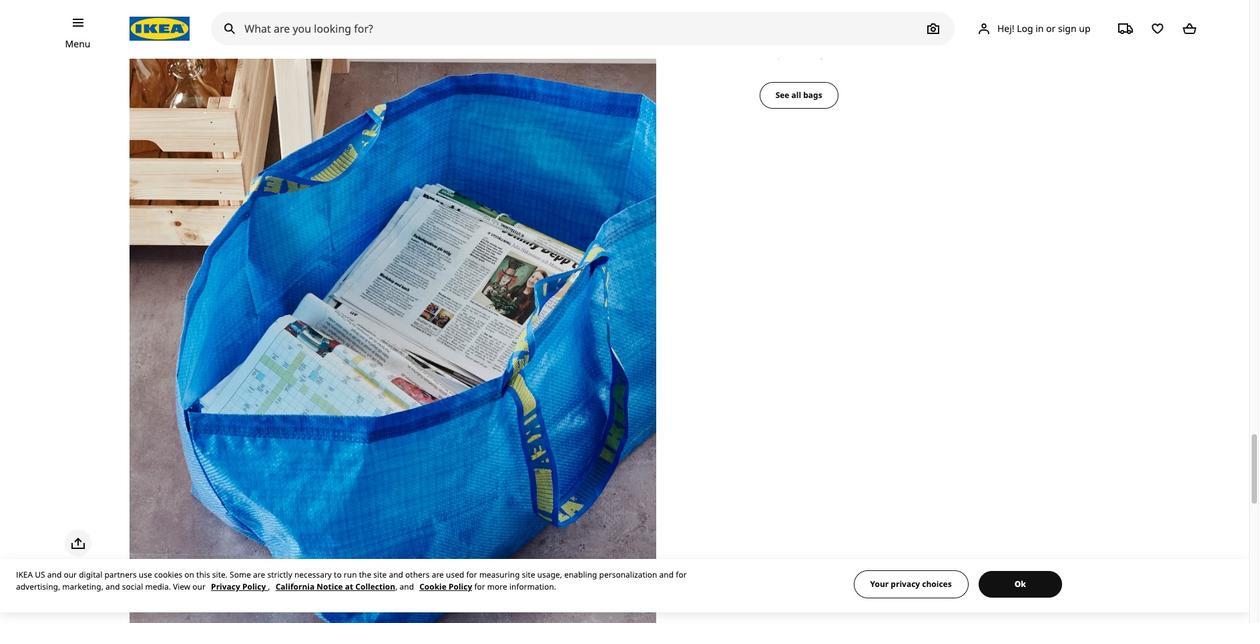 Task type: vqa. For each thing, say whether or not it's contained in the screenshot.
the left the are
yes



Task type: describe. For each thing, give the bounding box(es) containing it.
for inside the hard-wearing, long-lasting frakta bag – for shopping, washing, growing potatoes, moving and more. a reusable bag like this is one way to avoid single- use plastic bags.
[[959, 17, 972, 30]]

washing,
[[1020, 17, 1060, 30]]

view
[[173, 582, 191, 593]]

us
[[35, 570, 45, 581]]

sign
[[1059, 22, 1077, 35]]

ikea
[[16, 570, 33, 581]]

usage,
[[538, 570, 563, 581]]

plastic
[[778, 47, 806, 59]]

log
[[1018, 22, 1034, 35]]

choices
[[923, 579, 952, 591]]

necessary
[[295, 570, 332, 581]]

and down partners
[[106, 582, 120, 593]]

some
[[230, 570, 251, 581]]

ikea logotype, go to start page image
[[130, 17, 190, 41]]

growing
[[1062, 17, 1098, 30]]

strictly
[[267, 570, 293, 581]]

and up privacy policy , california notice at collection , and cookie policy for more information.
[[389, 570, 403, 581]]

privacy
[[891, 579, 921, 591]]

social
[[122, 582, 143, 593]]

1 policy from the left
[[242, 582, 266, 593]]

this inside the hard-wearing, long-lasting frakta bag – for shopping, washing, growing potatoes, moving and more. a reusable bag like this is one way to avoid single- use plastic bags.
[[972, 32, 988, 45]]

2 are from the left
[[432, 570, 444, 581]]

use inside 'ikea us and our digital partners use cookies on this site. some are strictly necessary to run the site and others are used for measuring site usage, enabling personalization and for advertising, marketing, and social media. view our'
[[139, 570, 152, 581]]

–
[[952, 17, 957, 30]]

privacy policy , california notice at collection , and cookie policy for more information.
[[211, 582, 557, 593]]

hard-
[[779, 17, 802, 30]]

see all bags button
[[760, 82, 839, 109]]

your
[[871, 579, 889, 591]]

one
[[1000, 32, 1017, 45]]

bags
[[804, 89, 823, 101]]

california
[[276, 582, 315, 593]]

site.
[[212, 570, 228, 581]]

way
[[1019, 32, 1036, 45]]

marketing,
[[62, 582, 103, 593]]

moving
[[804, 32, 837, 45]]

long-
[[843, 17, 865, 30]]

shopping,
[[974, 17, 1018, 30]]

for right personalization
[[676, 570, 687, 581]]

for right used
[[467, 570, 478, 581]]

is
[[991, 32, 997, 45]]

lasting
[[865, 17, 895, 30]]

avoid
[[1050, 32, 1074, 45]]

measuring
[[480, 570, 520, 581]]

privacy policy link
[[211, 582, 268, 593]]

this inside 'ikea us and our digital partners use cookies on this site. some are strictly necessary to run the site and others are used for measuring site usage, enabling personalization and for advertising, marketing, and social media. view our'
[[196, 570, 210, 581]]

1 are from the left
[[253, 570, 265, 581]]

your privacy choices
[[871, 579, 952, 591]]

enabling
[[565, 570, 598, 581]]

0 horizontal spatial our
[[64, 570, 77, 581]]

advertising,
[[16, 582, 60, 593]]

2 , from the left
[[396, 582, 398, 593]]

and right personalization
[[660, 570, 674, 581]]

1 site from the left
[[374, 570, 387, 581]]

at
[[345, 582, 354, 593]]

ok
[[1015, 579, 1027, 591]]



Task type: locate. For each thing, give the bounding box(es) containing it.
see all bags
[[776, 89, 823, 101]]

use inside the hard-wearing, long-lasting frakta bag – for shopping, washing, growing potatoes, moving and more. a reusable bag like this is one way to avoid single- use plastic bags.
[[760, 47, 776, 59]]

to up california notice at collection link at the bottom left of the page
[[334, 570, 342, 581]]

0 horizontal spatial are
[[253, 570, 265, 581]]

ikea us and our digital partners use cookies on this site. some are strictly necessary to run the site and others are used for measuring site usage, enabling personalization and for advertising, marketing, and social media. view our
[[16, 570, 687, 593]]

0 vertical spatial to
[[1039, 32, 1048, 45]]

or
[[1047, 22, 1056, 35]]

policy down the some
[[242, 582, 266, 593]]

1 , from the left
[[268, 582, 270, 593]]

use up media.
[[139, 570, 152, 581]]

on
[[185, 570, 194, 581]]

used
[[446, 570, 465, 581]]

1 vertical spatial our
[[193, 582, 206, 593]]

0 horizontal spatial ,
[[268, 582, 270, 593]]

this right 'on'
[[196, 570, 210, 581]]

and
[[839, 32, 856, 45], [47, 570, 62, 581], [389, 570, 403, 581], [660, 570, 674, 581], [106, 582, 120, 593], [400, 582, 414, 593]]

bag left –
[[933, 17, 949, 30]]

0 vertical spatial bag
[[933, 17, 949, 30]]

hej!
[[998, 22, 1015, 35]]

collection
[[356, 582, 396, 593]]

this
[[972, 32, 988, 45], [196, 570, 210, 581]]

to down the washing,
[[1039, 32, 1048, 45]]

0 vertical spatial use
[[760, 47, 776, 59]]

to inside the hard-wearing, long-lasting frakta bag – for shopping, washing, growing potatoes, moving and more. a reusable bag like this is one way to avoid single- use plastic bags.
[[1039, 32, 1048, 45]]

0 horizontal spatial this
[[196, 570, 210, 581]]

menu button
[[65, 37, 91, 51]]

Search by product text field
[[211, 12, 955, 45]]

use
[[760, 47, 776, 59], [139, 570, 152, 581]]

bag
[[933, 17, 949, 30], [935, 32, 952, 45]]

,
[[268, 582, 270, 593], [396, 582, 398, 593]]

and down others
[[400, 582, 414, 593]]

potatoes,
[[760, 32, 801, 45]]

up
[[1080, 22, 1091, 35]]

information.
[[510, 582, 557, 593]]

and down long- on the top of the page
[[839, 32, 856, 45]]

personalization
[[600, 570, 658, 581]]

single-
[[1077, 32, 1106, 45]]

to
[[1039, 32, 1048, 45], [334, 570, 342, 581]]

1 horizontal spatial site
[[522, 570, 536, 581]]

1 horizontal spatial to
[[1039, 32, 1048, 45]]

reusable
[[895, 32, 933, 45]]

, left cookie
[[396, 582, 398, 593]]

1 horizontal spatial our
[[193, 582, 206, 593]]

are up cookie
[[432, 570, 444, 581]]

site up information.
[[522, 570, 536, 581]]

, down "strictly"
[[268, 582, 270, 593]]

others
[[406, 570, 430, 581]]

cookie policy link
[[420, 582, 473, 593]]

all
[[792, 89, 802, 101]]

our down 'on'
[[193, 582, 206, 593]]

bags.
[[809, 47, 832, 59]]

your privacy choices button
[[854, 571, 969, 599]]

1 horizontal spatial this
[[972, 32, 988, 45]]

the
[[760, 17, 776, 30]]

2 policy from the left
[[449, 582, 473, 593]]

for right –
[[959, 17, 972, 30]]

our up marketing,
[[64, 570, 77, 581]]

1 horizontal spatial ,
[[396, 582, 398, 593]]

1 horizontal spatial are
[[432, 570, 444, 581]]

0 horizontal spatial use
[[139, 570, 152, 581]]

menu
[[65, 37, 91, 50]]

1 vertical spatial use
[[139, 570, 152, 581]]

0 horizontal spatial policy
[[242, 582, 266, 593]]

partners
[[104, 570, 137, 581]]

notice
[[317, 582, 343, 593]]

to inside 'ikea us and our digital partners use cookies on this site. some are strictly necessary to run the site and others are used for measuring site usage, enabling personalization and for advertising, marketing, and social media. view our'
[[334, 570, 342, 581]]

site up privacy policy , california notice at collection , and cookie policy for more information.
[[374, 570, 387, 581]]

see
[[776, 89, 790, 101]]

this left is
[[972, 32, 988, 45]]

hej! log in or sign up link
[[961, 15, 1107, 42]]

california notice at collection link
[[276, 582, 396, 593]]

the
[[359, 570, 372, 581]]

policy
[[242, 582, 266, 593], [449, 582, 473, 593]]

and right us
[[47, 570, 62, 581]]

cookie
[[420, 582, 447, 593]]

1 vertical spatial this
[[196, 570, 210, 581]]

frakta
[[897, 17, 930, 30]]

are
[[253, 570, 265, 581], [432, 570, 444, 581]]

like
[[955, 32, 970, 45]]

our
[[64, 570, 77, 581], [193, 582, 206, 593]]

more.
[[858, 32, 884, 45]]

digital
[[79, 570, 102, 581]]

for
[[959, 17, 972, 30], [467, 570, 478, 581], [676, 570, 687, 581], [475, 582, 486, 593]]

0 vertical spatial our
[[64, 570, 77, 581]]

1 vertical spatial to
[[334, 570, 342, 581]]

policy down used
[[449, 582, 473, 593]]

for left "more"
[[475, 582, 486, 593]]

bag down –
[[935, 32, 952, 45]]

hej! log in or sign up
[[998, 22, 1091, 35]]

0 horizontal spatial to
[[334, 570, 342, 581]]

0 vertical spatial this
[[972, 32, 988, 45]]

1 vertical spatial bag
[[935, 32, 952, 45]]

in
[[1036, 22, 1045, 35]]

cookies
[[154, 570, 183, 581]]

0 horizontal spatial site
[[374, 570, 387, 581]]

privacy
[[211, 582, 240, 593]]

the hard-wearing, long-lasting frakta bag – for shopping, washing, growing potatoes, moving and more. a reusable bag like this is one way to avoid single- use plastic bags.
[[760, 17, 1106, 59]]

site
[[374, 570, 387, 581], [522, 570, 536, 581]]

1 horizontal spatial use
[[760, 47, 776, 59]]

more
[[488, 582, 508, 593]]

a
[[887, 32, 893, 45]]

ok button
[[979, 572, 1063, 599]]

and inside the hard-wearing, long-lasting frakta bag – for shopping, washing, growing potatoes, moving and more. a reusable bag like this is one way to avoid single- use plastic bags.
[[839, 32, 856, 45]]

use down the potatoes,
[[760, 47, 776, 59]]

None search field
[[211, 12, 955, 45]]

1 horizontal spatial policy
[[449, 582, 473, 593]]

run
[[344, 570, 357, 581]]

media.
[[145, 582, 171, 593]]

2 site from the left
[[522, 570, 536, 581]]

are right the some
[[253, 570, 265, 581]]

wearing,
[[802, 17, 840, 30]]



